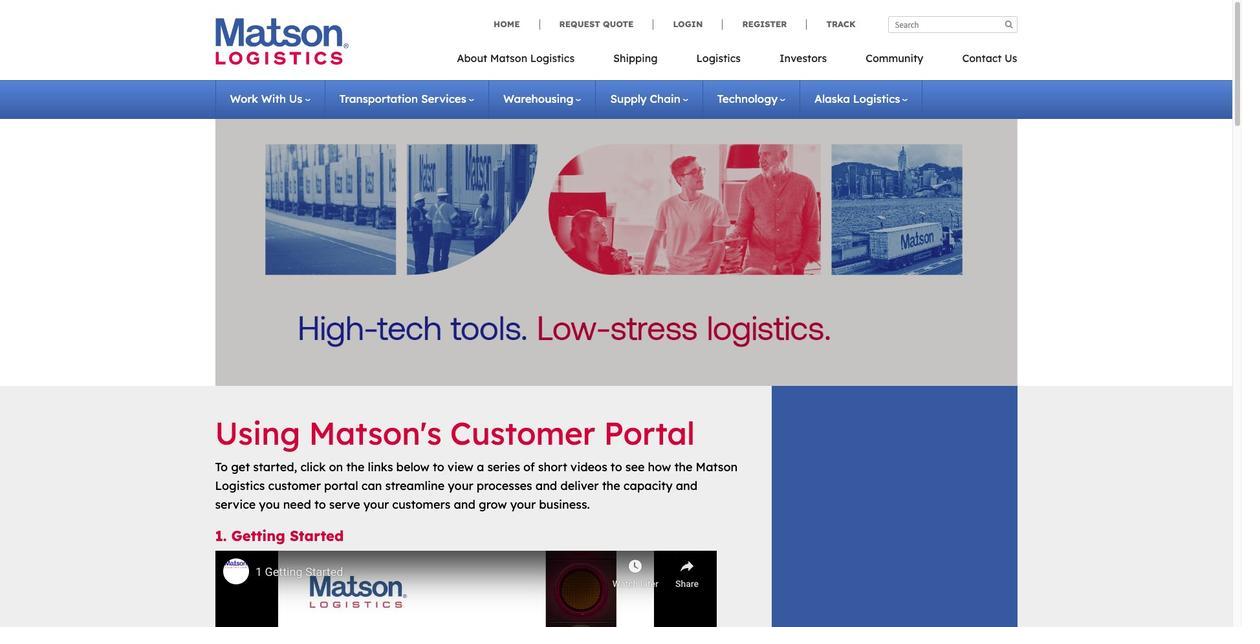 Task type: locate. For each thing, give the bounding box(es) containing it.
a
[[477, 460, 484, 475]]

short
[[538, 460, 567, 475]]

and right capacity
[[676, 479, 698, 494]]

your down can
[[363, 498, 389, 512]]

investors
[[780, 52, 827, 65]]

logistics
[[530, 52, 575, 65], [697, 52, 741, 65], [853, 92, 900, 105], [215, 479, 265, 494]]

service
[[215, 498, 256, 512]]

0 vertical spatial matson
[[490, 52, 527, 65]]

matson down the "home"
[[490, 52, 527, 65]]

matson right how on the bottom right
[[696, 460, 738, 475]]

supply chain
[[610, 92, 680, 105]]

videos
[[571, 460, 607, 475]]

below
[[396, 460, 430, 475]]

logistics down get
[[215, 479, 265, 494]]

0 horizontal spatial us
[[289, 92, 302, 105]]

of
[[523, 460, 535, 475]]

your
[[448, 479, 473, 494], [363, 498, 389, 512], [510, 498, 536, 512]]

about
[[457, 52, 487, 65]]

quote
[[603, 19, 634, 29]]

us right with
[[289, 92, 302, 105]]

technology link
[[717, 92, 785, 105]]

0 vertical spatial us
[[1005, 52, 1017, 65]]

work with us link
[[230, 92, 310, 105]]

to left the view on the bottom
[[433, 460, 444, 475]]

0 horizontal spatial to
[[314, 498, 326, 512]]

grow
[[479, 498, 507, 512]]

register
[[742, 19, 787, 29]]

logistics down login
[[697, 52, 741, 65]]

request quote
[[559, 19, 634, 29]]

the down videos
[[602, 479, 620, 494]]

click
[[300, 460, 326, 475]]

section
[[755, 386, 1034, 628]]

about matson logistics link
[[457, 48, 594, 74]]

matson inside to get started, click on the links below to view a series of short videos to see how the matson logistics customer portal can streamline your processes and deliver the capacity and service you need to serve your customers and grow your business.
[[696, 460, 738, 475]]

portal
[[604, 414, 695, 453]]

matson inside about matson logistics link
[[490, 52, 527, 65]]

to right need
[[314, 498, 326, 512]]

your down the processes
[[510, 498, 536, 512]]

track link
[[806, 19, 856, 29]]

to left see
[[611, 460, 622, 475]]

1 horizontal spatial us
[[1005, 52, 1017, 65]]

to
[[433, 460, 444, 475], [611, 460, 622, 475], [314, 498, 326, 512]]

contact us
[[962, 52, 1017, 65]]

links
[[368, 460, 393, 475]]

0 horizontal spatial matson
[[490, 52, 527, 65]]

the right on
[[346, 460, 365, 475]]

logistics link
[[677, 48, 760, 74]]

us
[[1005, 52, 1017, 65], [289, 92, 302, 105]]

customer
[[268, 479, 321, 494]]

transportation
[[339, 92, 418, 105]]

1 vertical spatial us
[[289, 92, 302, 105]]

login link
[[653, 19, 722, 29]]

home
[[494, 19, 520, 29]]

top menu navigation
[[457, 48, 1017, 74]]

to
[[215, 460, 228, 475]]

matson
[[490, 52, 527, 65], [696, 460, 738, 475]]

processes
[[477, 479, 532, 494]]

transportation services
[[339, 92, 466, 105]]

1 horizontal spatial and
[[536, 479, 557, 494]]

work with us
[[230, 92, 302, 105]]

deliver
[[560, 479, 599, 494]]

track
[[827, 19, 856, 29]]

streamline
[[385, 479, 445, 494]]

1 horizontal spatial matson
[[696, 460, 738, 475]]

with
[[261, 92, 286, 105]]

capacity
[[624, 479, 673, 494]]

register link
[[722, 19, 806, 29]]

0 horizontal spatial the
[[346, 460, 365, 475]]

shipping
[[613, 52, 658, 65]]

us right contact
[[1005, 52, 1017, 65]]

transportation services link
[[339, 92, 474, 105]]

matson's
[[309, 414, 442, 453]]

the right how on the bottom right
[[674, 460, 693, 475]]

1 vertical spatial matson
[[696, 460, 738, 475]]

services
[[421, 92, 466, 105]]

the
[[346, 460, 365, 475], [674, 460, 693, 475], [602, 479, 620, 494]]

business.
[[539, 498, 590, 512]]

technology
[[717, 92, 778, 105]]

started
[[290, 527, 344, 545]]

and down short
[[536, 479, 557, 494]]

and left grow
[[454, 498, 475, 512]]

and
[[536, 479, 557, 494], [676, 479, 698, 494], [454, 498, 475, 512]]

using matson's customer portal
[[215, 414, 695, 453]]

Search search field
[[888, 16, 1017, 33]]

your down the view on the bottom
[[448, 479, 473, 494]]

None search field
[[888, 16, 1017, 33]]

customer
[[450, 414, 595, 453]]



Task type: describe. For each thing, give the bounding box(es) containing it.
investors link
[[760, 48, 846, 74]]

alaska
[[815, 92, 850, 105]]

1 horizontal spatial to
[[433, 460, 444, 475]]

contact
[[962, 52, 1002, 65]]

matson logistics banner showing services: intermodal and highway image
[[215, 116, 1017, 386]]

search image
[[1005, 20, 1013, 28]]

matson logistics image
[[215, 18, 348, 65]]

0 horizontal spatial your
[[363, 498, 389, 512]]

request
[[559, 19, 600, 29]]

2 horizontal spatial your
[[510, 498, 536, 512]]

started,
[[253, 460, 297, 475]]

2 horizontal spatial and
[[676, 479, 698, 494]]

need
[[283, 498, 311, 512]]

about matson logistics
[[457, 52, 575, 65]]

alaska logistics
[[815, 92, 900, 105]]

login
[[673, 19, 703, 29]]

work
[[230, 92, 258, 105]]

series
[[487, 460, 520, 475]]

get
[[231, 460, 250, 475]]

contact us link
[[943, 48, 1017, 74]]

portal
[[324, 479, 358, 494]]

view
[[448, 460, 474, 475]]

request quote link
[[539, 19, 653, 29]]

getting
[[231, 527, 285, 545]]

using
[[215, 414, 300, 453]]

2 horizontal spatial to
[[611, 460, 622, 475]]

shipping link
[[594, 48, 677, 74]]

us inside the top menu navigation
[[1005, 52, 1017, 65]]

logistics down community link
[[853, 92, 900, 105]]

alaska logistics link
[[815, 92, 908, 105]]

supply
[[610, 92, 647, 105]]

logistics inside to get started, click on the links below to view a series of short videos to see how the matson logistics customer portal can streamline your processes and deliver the capacity and service you need to serve your customers and grow your business.
[[215, 479, 265, 494]]

can
[[362, 479, 382, 494]]

community link
[[846, 48, 943, 74]]

1. getting started
[[215, 527, 344, 545]]

2 horizontal spatial the
[[674, 460, 693, 475]]

customers
[[392, 498, 451, 512]]

warehousing
[[503, 92, 574, 105]]

warehousing link
[[503, 92, 581, 105]]

to get started, click on the links below to view a series of short videos to see how the matson logistics customer portal can streamline your processes and deliver the capacity and service you need to serve your customers and grow your business.
[[215, 460, 738, 512]]

0 horizontal spatial and
[[454, 498, 475, 512]]

supply chain link
[[610, 92, 688, 105]]

logistics up 'warehousing' link
[[530, 52, 575, 65]]

chain
[[650, 92, 680, 105]]

community
[[866, 52, 924, 65]]

on
[[329, 460, 343, 475]]

1 horizontal spatial your
[[448, 479, 473, 494]]

1 horizontal spatial the
[[602, 479, 620, 494]]

home link
[[494, 19, 539, 29]]

1.
[[215, 527, 227, 545]]

serve
[[329, 498, 360, 512]]

see
[[626, 460, 645, 475]]

you
[[259, 498, 280, 512]]

how
[[648, 460, 671, 475]]



Task type: vqa. For each thing, say whether or not it's contained in the screenshot.
business.
yes



